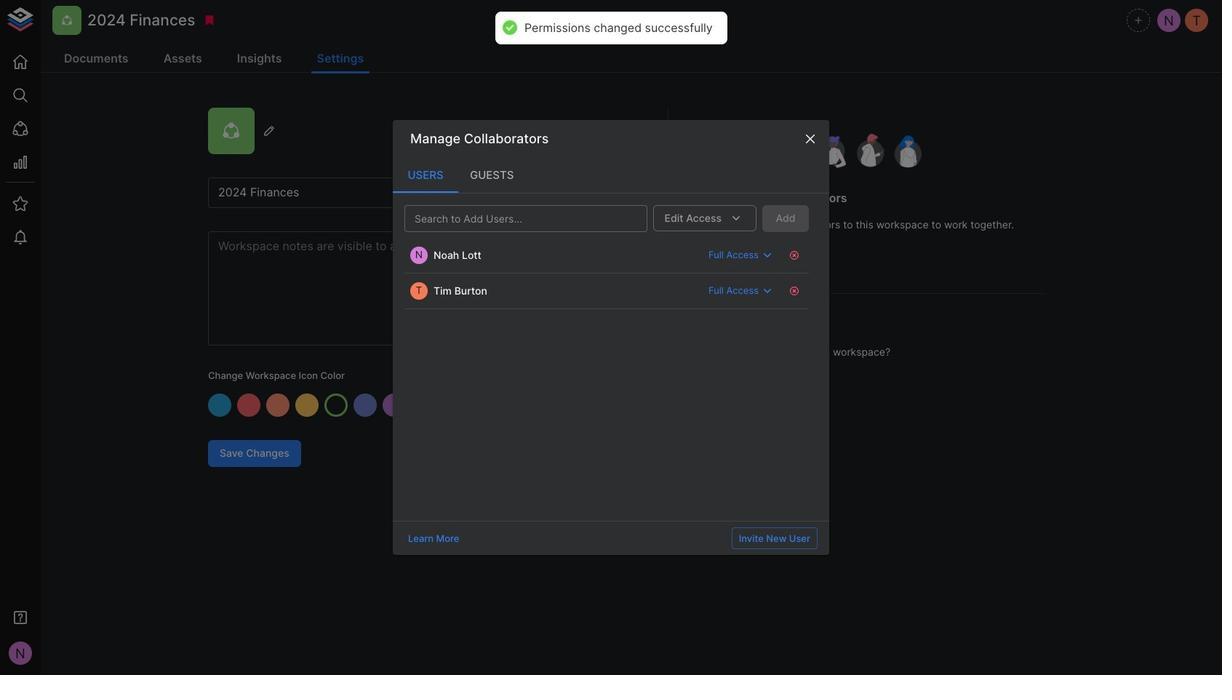 Task type: locate. For each thing, give the bounding box(es) containing it.
dialog
[[393, 120, 830, 556]]

Workspace Name text field
[[208, 178, 622, 208]]

status
[[525, 20, 713, 36]]

tab list
[[393, 158, 830, 193]]

remove bookmark image
[[203, 14, 216, 27]]

Search to Add Users... text field
[[409, 209, 619, 228]]



Task type: describe. For each thing, give the bounding box(es) containing it.
Workspace notes are visible to all members and guests. text field
[[208, 231, 622, 346]]



Task type: vqa. For each thing, say whether or not it's contained in the screenshot.
Development on the bottom of the page
no



